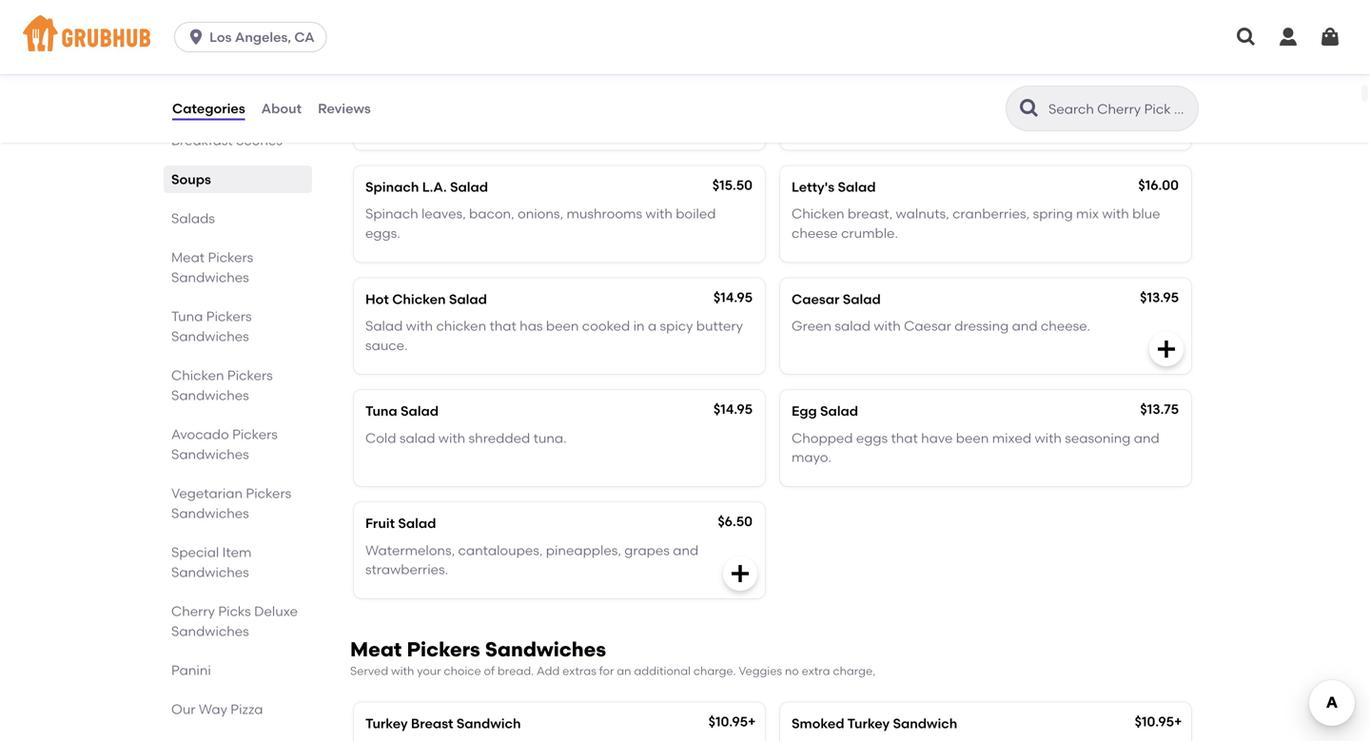Task type: describe. For each thing, give the bounding box(es) containing it.
been inside salad with chicken that has been cooked in a spicy buttery sauce.
[[546, 318, 579, 334]]

salad up 'chicken'
[[449, 291, 487, 307]]

vegetarian pickers sandwiches
[[171, 485, 291, 521]]

cherry
[[171, 603, 215, 619]]

salad right the l.a. at the left of page
[[450, 179, 488, 195]]

cold
[[365, 430, 396, 446]]

bread.
[[498, 664, 534, 678]]

easy salad
[[365, 67, 437, 83]]

salad inside salad with chicken that has been cooked in a spicy buttery sauce.
[[365, 318, 403, 334]]

with inside lettuce, red onions, green peppers, olives, with crumbled feta cheese.
[[1065, 94, 1092, 110]]

has
[[520, 318, 543, 334]]

$14.95 for salad with chicken that has been cooked in a spicy buttery sauce.
[[713, 289, 753, 305]]

eggs
[[856, 430, 888, 446]]

los angeles, ca
[[209, 29, 315, 45]]

veggies
[[739, 664, 782, 678]]

categories
[[172, 100, 245, 116]]

mayo.
[[792, 449, 831, 466]]

with left shredded
[[438, 430, 465, 446]]

cheese
[[792, 225, 838, 241]]

meat pickers sandwiches
[[171, 249, 253, 285]]

breast
[[411, 715, 453, 732]]

bacon,
[[469, 206, 514, 222]]

hot
[[365, 291, 389, 307]]

served
[[350, 664, 388, 678]]

$13.75 for chopped eggs that have been mixed with seasoning and mayo.
[[1140, 401, 1179, 417]]

eggs.
[[365, 225, 400, 241]]

with inside chopped eggs that have been mixed with seasoning and mayo.
[[1035, 430, 1062, 446]]

chopped eggs that have been mixed with seasoning and mayo.
[[792, 430, 1160, 466]]

no
[[785, 664, 799, 678]]

a
[[648, 318, 657, 334]]

that inside chopped eggs that have been mixed with seasoning and mayo.
[[891, 430, 918, 446]]

tuna salad
[[365, 403, 439, 419]]

spinach leaves, bacon, onions, mushrooms with boiled eggs.
[[365, 206, 716, 241]]

$13.95
[[1140, 289, 1179, 305]]

and right the dressing
[[1012, 318, 1038, 334]]

lettuce,
[[430, 94, 478, 110]]

salad for greek salad
[[834, 67, 872, 83]]

and inside watermelons, cantaloupes, pineapples, grapes and strawberries.
[[673, 542, 699, 558]]

sauce.
[[365, 337, 408, 353]]

watermelons, cantaloupes, pineapples, grapes and strawberries.
[[365, 542, 699, 578]]

feta
[[792, 113, 818, 129]]

salad for letty's salad
[[838, 179, 876, 195]]

soups
[[171, 171, 211, 187]]

hot chicken salad
[[365, 291, 487, 307]]

breakfast
[[171, 132, 233, 148]]

tuna.
[[533, 430, 567, 446]]

1 turkey from the left
[[365, 715, 408, 732]]

green salad with caesar dressing and cheese.
[[792, 318, 1091, 334]]

with inside spinach leaves, bacon, onions, mushrooms with boiled eggs.
[[646, 206, 673, 222]]

1 vertical spatial chicken
[[392, 291, 446, 307]]

walnuts,
[[896, 206, 949, 222]]

smoked turkey sandwich
[[792, 715, 957, 732]]

onions, inside spinach leaves, bacon, onions, mushrooms with boiled eggs.
[[518, 206, 563, 222]]

our way pizza
[[171, 701, 263, 717]]

cucumbers.
[[630, 94, 706, 110]]

and inside chopped eggs that have been mixed with seasoning and mayo.
[[1134, 430, 1160, 446]]

letty's
[[792, 179, 835, 195]]

spinach for spinach l.a. salad
[[365, 179, 419, 195]]

meat pickers sandwiches served with your choice of bread. add extras for an additional charge. veggies no extra charge,
[[350, 637, 876, 678]]

egg salad
[[792, 403, 858, 419]]

have
[[921, 430, 953, 446]]

sandwiches for special item sandwiches
[[171, 564, 249, 580]]

with inside chicken breast, walnuts, cranberries, spring mix with blue cheese crumble.
[[1102, 206, 1129, 222]]

chicken pickers sandwiches
[[171, 367, 273, 403]]

mix
[[1076, 206, 1099, 222]]

for
[[599, 664, 614, 678]]

cantaloupes,
[[458, 542, 543, 558]]

in
[[633, 318, 645, 334]]

cranberries,
[[953, 206, 1030, 222]]

sandwiches for chicken pickers sandwiches
[[171, 387, 249, 403]]

chicken breast, walnuts, cranberries, spring mix with blue cheese crumble.
[[792, 206, 1160, 241]]

greek
[[792, 67, 831, 83]]

breast,
[[848, 206, 893, 222]]

spicy
[[660, 318, 693, 334]]

breakfast scones
[[171, 132, 283, 148]]

pizza
[[231, 701, 263, 717]]

sandwich for turkey breast sandwich
[[456, 715, 521, 732]]

$10.95 + for smoked turkey sandwich
[[1135, 713, 1182, 730]]

choice
[[444, 664, 481, 678]]

caesar salad
[[792, 291, 881, 307]]

avocado, lettuce, tomatoes, sprouts and cucumbers.
[[365, 94, 706, 110]]

salad for easy salad
[[399, 67, 437, 83]]

ca
[[294, 29, 315, 45]]

smoked
[[792, 715, 844, 732]]

avocado
[[171, 426, 229, 442]]

2 turkey from the left
[[847, 715, 890, 732]]

charge,
[[833, 664, 876, 678]]

scones
[[236, 132, 283, 148]]

deluxe
[[254, 603, 298, 619]]

sandwiches for vegetarian pickers sandwiches
[[171, 505, 249, 521]]

shredded
[[469, 430, 530, 446]]

cooked
[[582, 318, 630, 334]]

spinach for spinach leaves, bacon, onions, mushrooms with boiled eggs.
[[365, 206, 418, 222]]

crumbled
[[1095, 94, 1157, 110]]

that inside salad with chicken that has been cooked in a spicy buttery sauce.
[[490, 318, 516, 334]]

letty's salad
[[792, 179, 876, 195]]

svg image
[[1319, 26, 1342, 49]]

salad for fruit salad
[[398, 515, 436, 531]]

red
[[848, 94, 869, 110]]

angeles,
[[235, 29, 291, 45]]

$10.95 for smoked turkey sandwich
[[1135, 713, 1174, 730]]

sandwiches for avocado pickers sandwiches
[[171, 446, 249, 462]]

green
[[921, 94, 959, 110]]

lettuce, red onions, green peppers, olives, with crumbled feta cheese.
[[792, 94, 1157, 129]]

greek salad
[[792, 67, 872, 83]]

reviews
[[318, 100, 371, 116]]



Task type: locate. For each thing, give the bounding box(es) containing it.
1 horizontal spatial cheese.
[[1041, 318, 1091, 334]]

1 horizontal spatial tuna
[[365, 403, 397, 419]]

sandwiches inside the vegetarian pickers sandwiches
[[171, 505, 249, 521]]

2 $10.95 + from the left
[[1135, 713, 1182, 730]]

special
[[171, 544, 219, 560]]

1 horizontal spatial $10.95 +
[[1135, 713, 1182, 730]]

$14.95 up "buttery"
[[713, 289, 753, 305]]

chicken for chicken pickers sandwiches
[[171, 367, 224, 383]]

0 horizontal spatial onions,
[[518, 206, 563, 222]]

1 vertical spatial been
[[956, 430, 989, 446]]

salad up avocado,
[[399, 67, 437, 83]]

0 horizontal spatial turkey
[[365, 715, 408, 732]]

$6.50
[[718, 513, 753, 530]]

0 vertical spatial salad
[[835, 318, 871, 334]]

$15.50
[[1139, 65, 1179, 81], [712, 177, 753, 193]]

Search Cherry Pick Cafe search field
[[1047, 100, 1192, 118]]

salad up the chopped at bottom right
[[820, 403, 858, 419]]

our
[[171, 701, 196, 717]]

salad for green
[[835, 318, 871, 334]]

and right sprouts
[[601, 94, 627, 110]]

additional
[[634, 664, 691, 678]]

0 horizontal spatial salad
[[399, 430, 435, 446]]

0 horizontal spatial meat
[[171, 249, 205, 265]]

pickers inside tuna pickers sandwiches
[[206, 308, 252, 324]]

1 vertical spatial tuna
[[365, 403, 397, 419]]

meat up served
[[350, 637, 402, 662]]

0 vertical spatial chicken
[[792, 206, 844, 222]]

pickers right vegetarian
[[246, 485, 291, 501]]

1 horizontal spatial that
[[891, 430, 918, 446]]

1 + from the left
[[748, 713, 756, 730]]

cheese. down red
[[821, 113, 870, 129]]

item
[[222, 544, 252, 560]]

with down hot chicken salad
[[406, 318, 433, 334]]

1 horizontal spatial turkey
[[847, 715, 890, 732]]

with left boiled
[[646, 206, 673, 222]]

chicken inside chicken pickers sandwiches
[[171, 367, 224, 383]]

pickers down meat pickers sandwiches
[[206, 308, 252, 324]]

1 horizontal spatial been
[[956, 430, 989, 446]]

with right mixed
[[1035, 430, 1062, 446]]

2 $14.95 from the top
[[713, 401, 753, 417]]

sandwiches inside special item sandwiches
[[171, 564, 249, 580]]

$13.75
[[714, 65, 753, 81], [1140, 401, 1179, 417]]

1 horizontal spatial meat
[[350, 637, 402, 662]]

salad down caesar salad
[[835, 318, 871, 334]]

2 vertical spatial chicken
[[171, 367, 224, 383]]

been right has
[[546, 318, 579, 334]]

pickers for chicken pickers sandwiches
[[227, 367, 273, 383]]

1 $14.95 from the top
[[713, 289, 753, 305]]

1 $10.95 from the left
[[709, 713, 748, 730]]

sandwiches up chicken pickers sandwiches
[[171, 328, 249, 344]]

chicken up cheese
[[792, 206, 844, 222]]

crumble.
[[841, 225, 898, 241]]

0 horizontal spatial $10.95
[[709, 713, 748, 730]]

salad for cold
[[399, 430, 435, 446]]

mixed
[[992, 430, 1032, 446]]

meat down "salads"
[[171, 249, 205, 265]]

$10.95 for turkey breast sandwich
[[709, 713, 748, 730]]

1 vertical spatial spinach
[[365, 206, 418, 222]]

sandwiches for meat pickers sandwiches
[[171, 269, 249, 285]]

l.a.
[[422, 179, 447, 195]]

1 horizontal spatial +
[[1174, 713, 1182, 730]]

panini
[[171, 662, 211, 678]]

watermelons,
[[365, 542, 455, 558]]

$10.95 + for turkey breast sandwich
[[709, 713, 756, 730]]

$15.50 up crumbled
[[1139, 65, 1179, 81]]

tuna for tuna pickers sandwiches
[[171, 308, 203, 324]]

pickers for vegetarian pickers sandwiches
[[246, 485, 291, 501]]

pickers up your
[[407, 637, 480, 662]]

1 vertical spatial $13.75
[[1140, 401, 1179, 417]]

salad with chicken that has been cooked in a spicy buttery sauce.
[[365, 318, 743, 353]]

meat inside the meat pickers sandwiches served with your choice of bread. add extras for an additional charge. veggies no extra charge,
[[350, 637, 402, 662]]

green
[[792, 318, 832, 334]]

0 horizontal spatial that
[[490, 318, 516, 334]]

pickers inside chicken pickers sandwiches
[[227, 367, 273, 383]]

2 spinach from the top
[[365, 206, 418, 222]]

sandwiches down cherry
[[171, 623, 249, 639]]

reviews button
[[317, 74, 372, 143]]

pickers inside the meat pickers sandwiches served with your choice of bread. add extras for an additional charge. veggies no extra charge,
[[407, 637, 480, 662]]

blue
[[1132, 206, 1160, 222]]

special item sandwiches
[[171, 544, 252, 580]]

0 horizontal spatial been
[[546, 318, 579, 334]]

sandwiches up tuna pickers sandwiches
[[171, 269, 249, 285]]

sandwiches inside avocado pickers sandwiches
[[171, 446, 249, 462]]

0 vertical spatial meat
[[171, 249, 205, 265]]

search icon image
[[1018, 97, 1041, 120]]

spring
[[1033, 206, 1073, 222]]

spinach
[[365, 179, 419, 195], [365, 206, 418, 222]]

1 vertical spatial $15.50
[[712, 177, 753, 193]]

about
[[261, 100, 302, 116]]

picks
[[218, 603, 251, 619]]

and right seasoning on the right of the page
[[1134, 430, 1160, 446]]

1 horizontal spatial onions,
[[872, 94, 918, 110]]

chicken
[[792, 206, 844, 222], [392, 291, 446, 307], [171, 367, 224, 383]]

2 + from the left
[[1174, 713, 1182, 730]]

sandwiches inside the meat pickers sandwiches served with your choice of bread. add extras for an additional charge. veggies no extra charge,
[[485, 637, 606, 662]]

1 vertical spatial $14.95
[[713, 401, 753, 417]]

sandwiches inside tuna pickers sandwiches
[[171, 328, 249, 344]]

cherry picks deluxe sandwiches
[[171, 603, 298, 639]]

1 vertical spatial that
[[891, 430, 918, 446]]

leaves,
[[421, 206, 466, 222]]

add
[[537, 664, 560, 678]]

$15.50 up boiled
[[712, 177, 753, 193]]

$15.50 for lettuce, red onions, green peppers, olives, with crumbled feta cheese.
[[1139, 65, 1179, 81]]

1 horizontal spatial chicken
[[392, 291, 446, 307]]

sandwiches up avocado
[[171, 387, 249, 403]]

about button
[[260, 74, 303, 143]]

pickers inside avocado pickers sandwiches
[[232, 426, 278, 442]]

and
[[601, 94, 627, 110], [1012, 318, 1038, 334], [1134, 430, 1160, 446], [673, 542, 699, 558]]

tuna for tuna salad
[[365, 403, 397, 419]]

pickers inside the vegetarian pickers sandwiches
[[246, 485, 291, 501]]

0 vertical spatial $15.50
[[1139, 65, 1179, 81]]

cheese. right the dressing
[[1041, 318, 1091, 334]]

salad for egg salad
[[820, 403, 858, 419]]

pickers for meat pickers sandwiches
[[208, 249, 253, 265]]

1 horizontal spatial $15.50
[[1139, 65, 1179, 81]]

0 horizontal spatial $13.75
[[714, 65, 753, 81]]

los angeles, ca button
[[174, 22, 335, 52]]

chicken for chicken breast, walnuts, cranberries, spring mix with blue cheese crumble.
[[792, 206, 844, 222]]

avocado pickers sandwiches
[[171, 426, 278, 462]]

sandwiches down vegetarian
[[171, 505, 249, 521]]

$13.75 for avocado, lettuce, tomatoes, sprouts and cucumbers.
[[714, 65, 753, 81]]

fruit salad
[[365, 515, 436, 531]]

cold salad with shredded tuna.
[[365, 430, 567, 446]]

sandwiches down special
[[171, 564, 249, 580]]

turkey left breast
[[365, 715, 408, 732]]

0 horizontal spatial +
[[748, 713, 756, 730]]

extra
[[802, 664, 830, 678]]

1 sandwich from the left
[[456, 715, 521, 732]]

0 vertical spatial cheese.
[[821, 113, 870, 129]]

2 $10.95 from the left
[[1135, 713, 1174, 730]]

pickers right avocado
[[232, 426, 278, 442]]

salad up sauce. at the top left of the page
[[365, 318, 403, 334]]

chicken inside chicken breast, walnuts, cranberries, spring mix with blue cheese crumble.
[[792, 206, 844, 222]]

sandwiches for meat pickers sandwiches served with your choice of bread. add extras for an additional charge. veggies no extra charge,
[[485, 637, 606, 662]]

salad up watermelons,
[[398, 515, 436, 531]]

sandwiches inside cherry picks deluxe sandwiches
[[171, 623, 249, 639]]

your
[[417, 664, 441, 678]]

0 horizontal spatial $10.95 +
[[709, 713, 756, 730]]

avocado,
[[365, 94, 426, 110]]

salad
[[399, 67, 437, 83], [834, 67, 872, 83], [450, 179, 488, 195], [838, 179, 876, 195], [449, 291, 487, 307], [843, 291, 881, 307], [365, 318, 403, 334], [401, 403, 439, 419], [820, 403, 858, 419], [398, 515, 436, 531]]

with down caesar salad
[[874, 318, 901, 334]]

$14.95
[[713, 289, 753, 305], [713, 401, 753, 417]]

spinach inside spinach leaves, bacon, onions, mushrooms with boiled eggs.
[[365, 206, 418, 222]]

0 vertical spatial tuna
[[171, 308, 203, 324]]

salad up the cold salad with shredded tuna.
[[401, 403, 439, 419]]

0 vertical spatial been
[[546, 318, 579, 334]]

spinach l.a. salad
[[365, 179, 488, 195]]

salad for caesar salad
[[843, 291, 881, 307]]

egg
[[792, 403, 817, 419]]

easy
[[365, 67, 396, 83]]

meat for meat pickers sandwiches
[[171, 249, 205, 265]]

0 horizontal spatial sandwich
[[456, 715, 521, 732]]

sandwiches up add
[[485, 637, 606, 662]]

pickers for meat pickers sandwiches served with your choice of bread. add extras for an additional charge. veggies no extra charge,
[[407, 637, 480, 662]]

salad down tuna salad on the left of page
[[399, 430, 435, 446]]

meat for meat pickers sandwiches served with your choice of bread. add extras for an additional charge. veggies no extra charge,
[[350, 637, 402, 662]]

1 vertical spatial onions,
[[518, 206, 563, 222]]

that right eggs
[[891, 430, 918, 446]]

los
[[209, 29, 232, 45]]

tuna down meat pickers sandwiches
[[171, 308, 203, 324]]

pickers for avocado pickers sandwiches
[[232, 426, 278, 442]]

1 horizontal spatial salad
[[835, 318, 871, 334]]

fruit
[[365, 515, 395, 531]]

with inside salad with chicken that has been cooked in a spicy buttery sauce.
[[406, 318, 433, 334]]

$15.50 for spinach leaves, bacon, onions, mushrooms with boiled eggs.
[[712, 177, 753, 193]]

onions, right red
[[872, 94, 918, 110]]

dressing
[[955, 318, 1009, 334]]

tomatoes,
[[481, 94, 547, 110]]

caesar left the dressing
[[904, 318, 951, 334]]

turkey breast sandwich
[[365, 715, 521, 732]]

with right 'olives,'
[[1065, 94, 1092, 110]]

chicken right hot
[[392, 291, 446, 307]]

$14.95 left egg
[[713, 401, 753, 417]]

0 horizontal spatial $15.50
[[712, 177, 753, 193]]

1 spinach from the top
[[365, 179, 419, 195]]

been inside chopped eggs that have been mixed with seasoning and mayo.
[[956, 430, 989, 446]]

0 horizontal spatial caesar
[[792, 291, 840, 307]]

peppers,
[[962, 94, 1019, 110]]

an
[[617, 664, 631, 678]]

0 vertical spatial caesar
[[792, 291, 840, 307]]

turkey right the smoked
[[847, 715, 890, 732]]

been right have
[[956, 430, 989, 446]]

sprouts
[[550, 94, 598, 110]]

that left has
[[490, 318, 516, 334]]

pickers inside meat pickers sandwiches
[[208, 249, 253, 265]]

olives,
[[1022, 94, 1061, 110]]

grapes
[[624, 542, 670, 558]]

sandwiches inside chicken pickers sandwiches
[[171, 387, 249, 403]]

0 vertical spatial that
[[490, 318, 516, 334]]

salads
[[171, 210, 215, 226]]

0 vertical spatial $13.75
[[714, 65, 753, 81]]

pickers down "salads"
[[208, 249, 253, 265]]

2 horizontal spatial chicken
[[792, 206, 844, 222]]

svg image inside los angeles, ca button
[[187, 28, 206, 47]]

spinach up eggs.
[[365, 206, 418, 222]]

1 horizontal spatial $13.75
[[1140, 401, 1179, 417]]

1 vertical spatial salad
[[399, 430, 435, 446]]

tuna inside tuna pickers sandwiches
[[171, 308, 203, 324]]

pickers down tuna pickers sandwiches
[[227, 367, 273, 383]]

1 $10.95 + from the left
[[709, 713, 756, 730]]

svg image
[[1235, 26, 1258, 49], [1277, 26, 1300, 49], [187, 28, 206, 47], [1155, 338, 1178, 361], [729, 562, 752, 585]]

0 horizontal spatial cheese.
[[821, 113, 870, 129]]

sandwiches down avocado
[[171, 446, 249, 462]]

1 horizontal spatial sandwich
[[893, 715, 957, 732]]

main navigation navigation
[[0, 0, 1370, 74]]

sandwich for smoked turkey sandwich
[[893, 715, 957, 732]]

vegetarian
[[171, 485, 243, 501]]

1 vertical spatial cheese.
[[1041, 318, 1091, 334]]

+ for smoked turkey sandwich
[[1174, 713, 1182, 730]]

chicken down tuna pickers sandwiches
[[171, 367, 224, 383]]

tuna up cold
[[365, 403, 397, 419]]

lettuce,
[[792, 94, 844, 110]]

with left your
[[391, 664, 414, 678]]

sandwiches for tuna pickers sandwiches
[[171, 328, 249, 344]]

salad down crumble.
[[843, 291, 881, 307]]

0 vertical spatial spinach
[[365, 179, 419, 195]]

0 horizontal spatial chicken
[[171, 367, 224, 383]]

seasoning
[[1065, 430, 1131, 446]]

spinach left the l.a. at the left of page
[[365, 179, 419, 195]]

cheese. inside lettuce, red onions, green peppers, olives, with crumbled feta cheese.
[[821, 113, 870, 129]]

2 sandwich from the left
[[893, 715, 957, 732]]

1 vertical spatial meat
[[350, 637, 402, 662]]

onions, right bacon, at the left of the page
[[518, 206, 563, 222]]

way
[[199, 701, 227, 717]]

with inside the meat pickers sandwiches served with your choice of bread. add extras for an additional charge. veggies no extra charge,
[[391, 664, 414, 678]]

chicken
[[436, 318, 486, 334]]

1 horizontal spatial caesar
[[904, 318, 951, 334]]

salad up red
[[834, 67, 872, 83]]

with right 'mix'
[[1102, 206, 1129, 222]]

1 horizontal spatial $10.95
[[1135, 713, 1174, 730]]

pineapples,
[[546, 542, 621, 558]]

+ for turkey breast sandwich
[[748, 713, 756, 730]]

and right the grapes
[[673, 542, 699, 558]]

pickers
[[208, 249, 253, 265], [206, 308, 252, 324], [227, 367, 273, 383], [232, 426, 278, 442], [246, 485, 291, 501], [407, 637, 480, 662]]

onions, inside lettuce, red onions, green peppers, olives, with crumbled feta cheese.
[[872, 94, 918, 110]]

$16.00
[[1138, 177, 1179, 193]]

meat
[[171, 249, 205, 265], [350, 637, 402, 662]]

tuna
[[171, 308, 203, 324], [365, 403, 397, 419]]

0 vertical spatial $14.95
[[713, 289, 753, 305]]

categories button
[[171, 74, 246, 143]]

pickers for tuna pickers sandwiches
[[206, 308, 252, 324]]

caesar up green
[[792, 291, 840, 307]]

sandwiches inside meat pickers sandwiches
[[171, 269, 249, 285]]

meat inside meat pickers sandwiches
[[171, 249, 205, 265]]

salad up breast,
[[838, 179, 876, 195]]

0 vertical spatial onions,
[[872, 94, 918, 110]]

1 vertical spatial caesar
[[904, 318, 951, 334]]

$14.95 for cold salad with shredded tuna.
[[713, 401, 753, 417]]

0 horizontal spatial tuna
[[171, 308, 203, 324]]

buttery
[[696, 318, 743, 334]]

salad for tuna salad
[[401, 403, 439, 419]]



Task type: vqa. For each thing, say whether or not it's contained in the screenshot.
catering
no



